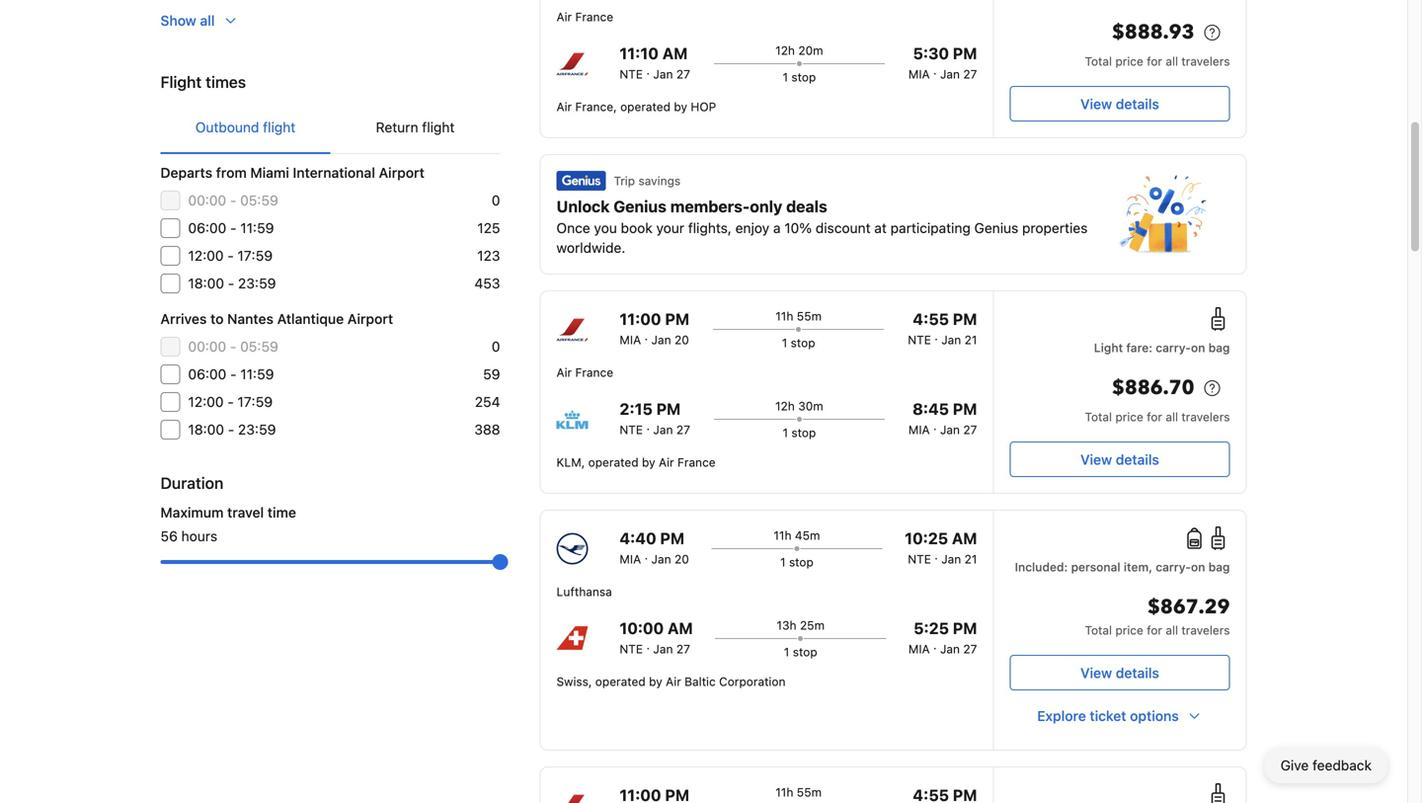 Task type: locate. For each thing, give the bounding box(es) containing it.
4:55 pm nte . jan 21
[[908, 310, 978, 347]]

nte down 10:25 at the bottom of page
[[908, 552, 932, 566]]

by
[[674, 100, 688, 114], [642, 456, 656, 469], [649, 675, 663, 689]]

0 vertical spatial 11:59
[[240, 220, 274, 236]]

nte for 10:00 am
[[620, 642, 643, 656]]

0 vertical spatial 00:00 - 05:59
[[188, 192, 279, 208]]

price
[[1116, 54, 1144, 68], [1116, 410, 1144, 424], [1116, 623, 1144, 637]]

2 vertical spatial operated
[[596, 675, 646, 689]]

nte for 11:10 am
[[620, 67, 643, 81]]

2 vertical spatial total
[[1085, 623, 1113, 637]]

1 vertical spatial airport
[[348, 311, 393, 327]]

nte inside '2:15 pm nte . jan 27'
[[620, 423, 643, 437]]

11:59 for nantes
[[240, 366, 274, 382]]

total for $888.93
[[1085, 54, 1113, 68]]

18:00 - 23:59 up duration
[[188, 421, 276, 438]]

1 vertical spatial 17:59
[[238, 394, 273, 410]]

. down 4:55
[[935, 329, 939, 343]]

stop
[[792, 70, 816, 84], [791, 336, 816, 350], [792, 426, 816, 440], [789, 555, 814, 569], [793, 645, 818, 659]]

1 vertical spatial 11h 55m
[[776, 786, 822, 799]]

0 vertical spatial bag
[[1209, 341, 1231, 355]]

1 flight from the left
[[263, 119, 296, 135]]

21 inside 10:25 am nte . jan 21
[[965, 552, 978, 566]]

0 vertical spatial 12:00
[[188, 248, 224, 264]]

stop up 12h 30m on the right of page
[[791, 336, 816, 350]]

1 06:00 from the top
[[188, 220, 227, 236]]

hours
[[181, 528, 217, 544]]

view details up explore ticket options button
[[1081, 665, 1160, 681]]

2 0 from the top
[[492, 338, 500, 355]]

20
[[675, 333, 689, 347], [675, 552, 689, 566]]

0 vertical spatial carry-
[[1156, 341, 1192, 355]]

1 12:00 from the top
[[188, 248, 224, 264]]

. down 8:45 at the right of page
[[934, 419, 937, 433]]

2 05:59 from the top
[[240, 338, 279, 355]]

nte down 2:15 on the left of page
[[620, 423, 643, 437]]

your
[[657, 220, 685, 236]]

0 vertical spatial 05:59
[[240, 192, 279, 208]]

details for $886.70
[[1116, 452, 1160, 468]]

20 inside the 4:40 pm mia . jan 20
[[675, 552, 689, 566]]

0 up 59
[[492, 338, 500, 355]]

pm for 2:15 pm
[[657, 400, 681, 418]]

0 vertical spatial 12:00 - 17:59
[[188, 248, 273, 264]]

1 for 11:00 pm
[[782, 336, 788, 350]]

atlantique
[[277, 311, 344, 327]]

2 vertical spatial travelers
[[1182, 623, 1231, 637]]

1 06:00 - 11:59 from the top
[[188, 220, 274, 236]]

total price for all travelers down $888.93
[[1085, 54, 1231, 68]]

view details button down $886.70 region
[[1010, 442, 1231, 477]]

view details button for $888.93
[[1010, 86, 1231, 122]]

travelers for $886.70
[[1182, 410, 1231, 424]]

pm
[[953, 44, 978, 63], [665, 310, 690, 329], [953, 310, 978, 329], [657, 400, 681, 418], [953, 400, 978, 418], [661, 529, 685, 548], [953, 619, 978, 638]]

1 vertical spatial by
[[642, 456, 656, 469]]

bag right fare:
[[1209, 341, 1231, 355]]

2 06:00 from the top
[[188, 366, 227, 382]]

2 vertical spatial by
[[649, 675, 663, 689]]

flight for outbound flight
[[263, 119, 296, 135]]

8:45 pm mia . jan 27
[[909, 400, 978, 437]]

1 00:00 from the top
[[188, 192, 226, 208]]

1 vertical spatial 05:59
[[240, 338, 279, 355]]

. down 10:00
[[647, 638, 650, 652]]

return
[[376, 119, 419, 135]]

stop down 12h 20m
[[792, 70, 816, 84]]

0 vertical spatial 20
[[675, 333, 689, 347]]

05:59 down miami
[[240, 192, 279, 208]]

1 vertical spatial 18:00 - 23:59
[[188, 421, 276, 438]]

1 down 13h
[[784, 645, 790, 659]]

2 11h 55m from the top
[[776, 786, 822, 799]]

mia for 5:30 pm
[[909, 67, 930, 81]]

2 20 from the top
[[675, 552, 689, 566]]

view details button down $888.93 region
[[1010, 86, 1231, 122]]

jan down 4:55
[[942, 333, 962, 347]]

1 vertical spatial 21
[[965, 552, 978, 566]]

27 inside "8:45 pm mia . jan 27"
[[964, 423, 978, 437]]

1 vertical spatial air france
[[557, 366, 614, 379]]

11:59 down miami
[[240, 220, 274, 236]]

2 vertical spatial am
[[668, 619, 693, 638]]

am right 11:10
[[663, 44, 688, 63]]

bag
[[1209, 341, 1231, 355], [1209, 560, 1231, 574]]

worldwide.
[[557, 240, 626, 256]]

2 17:59 from the top
[[238, 394, 273, 410]]

hop
[[691, 100, 717, 114]]

for down $886.70
[[1147, 410, 1163, 424]]

1 vertical spatial 12:00
[[188, 394, 224, 410]]

details down $888.93 region
[[1116, 96, 1160, 112]]

by down 10:00 am nte . jan 27 at the bottom left
[[649, 675, 663, 689]]

show all
[[161, 12, 215, 29]]

12:00
[[188, 248, 224, 264], [188, 394, 224, 410]]

mia for 8:45 pm
[[909, 423, 930, 437]]

discount
[[816, 220, 871, 236]]

mia down 5:30
[[909, 67, 930, 81]]

2 00:00 from the top
[[188, 338, 226, 355]]

3 for from the top
[[1147, 623, 1163, 637]]

jan
[[654, 67, 673, 81], [941, 67, 960, 81], [652, 333, 671, 347], [942, 333, 962, 347], [654, 423, 673, 437], [941, 423, 960, 437], [652, 552, 671, 566], [942, 552, 962, 566], [654, 642, 673, 656], [941, 642, 960, 656]]

. inside 10:25 am nte . jan 21
[[935, 548, 939, 562]]

1 vertical spatial 0
[[492, 338, 500, 355]]

1 18:00 from the top
[[188, 275, 224, 291]]

mia inside 11:00 pm mia . jan 20
[[620, 333, 641, 347]]

genius left properties
[[975, 220, 1019, 236]]

3 total from the top
[[1085, 623, 1113, 637]]

details for $888.93
[[1116, 96, 1160, 112]]

departs
[[161, 165, 213, 181]]

stop down 11h 45m on the right bottom
[[789, 555, 814, 569]]

give feedback
[[1281, 757, 1372, 774]]

3 travelers from the top
[[1182, 623, 1231, 637]]

1 vertical spatial 00:00 - 05:59
[[188, 338, 279, 355]]

1 vertical spatial 06:00 - 11:59
[[188, 366, 274, 382]]

flight right return on the left
[[422, 119, 455, 135]]

10:00 am nte . jan 27
[[620, 619, 693, 656]]

am right 10:00
[[668, 619, 693, 638]]

pm inside '4:55 pm nte . jan 21'
[[953, 310, 978, 329]]

0 vertical spatial 12h
[[776, 43, 795, 57]]

duration
[[161, 474, 224, 493]]

mia down the 4:40 at the bottom
[[620, 552, 641, 566]]

1 20 from the top
[[675, 333, 689, 347]]

2 vertical spatial for
[[1147, 623, 1163, 637]]

operated right klm,
[[589, 456, 639, 469]]

all inside show all 'button'
[[200, 12, 215, 29]]

pm inside "8:45 pm mia . jan 27"
[[953, 400, 978, 418]]

23:59 up travel
[[238, 421, 276, 438]]

pm inside 11:00 pm mia . jan 20
[[665, 310, 690, 329]]

2 21 from the top
[[965, 552, 978, 566]]

flight up miami
[[263, 119, 296, 135]]

jan down 11:10
[[654, 67, 673, 81]]

45m
[[795, 529, 821, 542]]

france up france,
[[576, 10, 614, 24]]

stop down 12h 30m on the right of page
[[792, 426, 816, 440]]

only
[[750, 197, 783, 216]]

details down $886.70 region
[[1116, 452, 1160, 468]]

2 details from the top
[[1116, 452, 1160, 468]]

. for 11:00
[[645, 329, 648, 343]]

nte down 10:00
[[620, 642, 643, 656]]

enjoy
[[736, 220, 770, 236]]

0 horizontal spatial flight
[[263, 119, 296, 135]]

pm for 4:55 pm
[[953, 310, 978, 329]]

5:30
[[914, 44, 950, 63]]

1 17:59 from the top
[[238, 248, 273, 264]]

12:00 up duration
[[188, 394, 224, 410]]

1 vertical spatial 23:59
[[238, 421, 276, 438]]

1 vertical spatial view
[[1081, 452, 1113, 468]]

00:00 - 05:59 for from
[[188, 192, 279, 208]]

pm right 5:30
[[953, 44, 978, 63]]

travelers for $888.93
[[1182, 54, 1231, 68]]

jan inside 10:00 am nte . jan 27
[[654, 642, 673, 656]]

1 on from the top
[[1192, 341, 1206, 355]]

stop for 5:30 pm
[[792, 70, 816, 84]]

nte inside 10:25 am nte . jan 21
[[908, 552, 932, 566]]

0 vertical spatial details
[[1116, 96, 1160, 112]]

1 vertical spatial france
[[576, 366, 614, 379]]

2 vertical spatial price
[[1116, 623, 1144, 637]]

by left hop
[[674, 100, 688, 114]]

0 vertical spatial 11h 55m
[[776, 309, 822, 323]]

1 stop down 12h 20m
[[783, 70, 816, 84]]

1 down 11h 45m on the right bottom
[[781, 555, 786, 569]]

pm for 11:00 pm
[[665, 310, 690, 329]]

0 vertical spatial for
[[1147, 54, 1163, 68]]

06:00 - 11:59 down to
[[188, 366, 274, 382]]

06:00 for departs
[[188, 220, 227, 236]]

0 vertical spatial 11h
[[776, 309, 794, 323]]

2 view details from the top
[[1081, 452, 1160, 468]]

pm right 11:00
[[665, 310, 690, 329]]

5:25 pm mia . jan 27
[[909, 619, 978, 656]]

1 total from the top
[[1085, 54, 1113, 68]]

2 view from the top
[[1081, 452, 1113, 468]]

air france, operated by hop
[[557, 100, 717, 114]]

1
[[783, 70, 789, 84], [782, 336, 788, 350], [783, 426, 789, 440], [781, 555, 786, 569], [784, 645, 790, 659]]

klm, operated by air france
[[557, 456, 716, 469]]

show
[[161, 12, 196, 29]]

1 for from the top
[[1147, 54, 1163, 68]]

jan inside "5:30 pm mia . jan 27"
[[941, 67, 960, 81]]

for for $888.93
[[1147, 54, 1163, 68]]

2 total from the top
[[1085, 410, 1113, 424]]

0 vertical spatial view details
[[1081, 96, 1160, 112]]

21 left included:
[[965, 552, 978, 566]]

flight inside button
[[263, 119, 296, 135]]

pm right 4:55
[[953, 310, 978, 329]]

1 12:00 - 17:59 from the top
[[188, 248, 273, 264]]

price down $888.93 region
[[1116, 54, 1144, 68]]

1 vertical spatial 12h
[[776, 399, 795, 413]]

18:00 - 23:59
[[188, 275, 276, 291], [188, 421, 276, 438]]

explore
[[1038, 708, 1087, 724]]

view details
[[1081, 96, 1160, 112], [1081, 452, 1160, 468], [1081, 665, 1160, 681]]

23:59 for nantes
[[238, 421, 276, 438]]

jan down 5:30
[[941, 67, 960, 81]]

price inside $867.29 total price for all travelers
[[1116, 623, 1144, 637]]

maximum travel time 56 hours
[[161, 504, 296, 544]]

. for 10:00
[[647, 638, 650, 652]]

1 stop for 10:00 am
[[784, 645, 818, 659]]

view details down $888.93 region
[[1081, 96, 1160, 112]]

1 vertical spatial view details button
[[1010, 442, 1231, 477]]

05:59
[[240, 192, 279, 208], [240, 338, 279, 355]]

am
[[663, 44, 688, 63], [952, 529, 978, 548], [668, 619, 693, 638]]

miami
[[250, 165, 289, 181]]

total down personal
[[1085, 623, 1113, 637]]

1 stop
[[783, 70, 816, 84], [782, 336, 816, 350], [783, 426, 816, 440], [781, 555, 814, 569], [784, 645, 818, 659]]

on up $867.29
[[1192, 560, 1206, 574]]

21 inside '4:55 pm nte . jan 21'
[[965, 333, 978, 347]]

20 for 4:40 pm
[[675, 552, 689, 566]]

jan inside '2:15 pm nte . jan 27'
[[654, 423, 673, 437]]

details up options
[[1116, 665, 1160, 681]]

27 inside "5:30 pm mia . jan 27"
[[964, 67, 978, 81]]

jan inside 5:25 pm mia . jan 27
[[941, 642, 960, 656]]

2 on from the top
[[1192, 560, 1206, 574]]

10:25
[[905, 529, 949, 548]]

total price for all travelers down $886.70
[[1085, 410, 1231, 424]]

1 vertical spatial 20
[[675, 552, 689, 566]]

all down $888.93
[[1166, 54, 1179, 68]]

0 vertical spatial 0
[[492, 192, 500, 208]]

1 21 from the top
[[965, 333, 978, 347]]

3 view details button from the top
[[1010, 655, 1231, 691]]

air france up klm,
[[557, 366, 614, 379]]

12:00 - 17:59 up to
[[188, 248, 273, 264]]

1 view details from the top
[[1081, 96, 1160, 112]]

00:00 down to
[[188, 338, 226, 355]]

. down 11:10
[[647, 63, 650, 77]]

total down $888.93 region
[[1085, 54, 1113, 68]]

2 00:00 - 05:59 from the top
[[188, 338, 279, 355]]

trip savings
[[614, 174, 681, 188]]

1 carry- from the top
[[1156, 341, 1192, 355]]

pm for 8:45 pm
[[953, 400, 978, 418]]

. inside 5:25 pm mia . jan 27
[[934, 638, 937, 652]]

1 0 from the top
[[492, 192, 500, 208]]

jan for 10:25
[[942, 552, 962, 566]]

flight times
[[161, 73, 246, 91]]

pm inside the 4:40 pm mia . jan 20
[[661, 529, 685, 548]]

2 for from the top
[[1147, 410, 1163, 424]]

20 for 11:00 pm
[[675, 333, 689, 347]]

1 stop for 2:15 pm
[[783, 426, 816, 440]]

2 price from the top
[[1116, 410, 1144, 424]]

27 for 2:15 pm
[[677, 423, 691, 437]]

0 up 125 on the left of page
[[492, 192, 500, 208]]

jan down 10:00
[[654, 642, 673, 656]]

view up explore ticket options
[[1081, 665, 1113, 681]]

nte inside '4:55 pm nte . jan 21'
[[908, 333, 932, 347]]

27 for 10:00 am
[[677, 642, 691, 656]]

0 vertical spatial view
[[1081, 96, 1113, 112]]

stop down 13h 25m
[[793, 645, 818, 659]]

. down the 4:40 at the bottom
[[645, 548, 648, 562]]

2 travelers from the top
[[1182, 410, 1231, 424]]

france
[[576, 10, 614, 24], [576, 366, 614, 379], [678, 456, 716, 469]]

1 for 4:40 pm
[[781, 555, 786, 569]]

2 total price for all travelers from the top
[[1085, 410, 1231, 424]]

1 price from the top
[[1116, 54, 1144, 68]]

27 inside 11:10 am nte . jan 27
[[677, 67, 691, 81]]

mia inside "8:45 pm mia . jan 27"
[[909, 423, 930, 437]]

return flight button
[[331, 102, 500, 153]]

$888.93
[[1113, 19, 1195, 46]]

0 vertical spatial airport
[[379, 165, 425, 181]]

stop for 5:25 pm
[[793, 645, 818, 659]]

pm right the 4:40 at the bottom
[[661, 529, 685, 548]]

pm inside 5:25 pm mia . jan 27
[[953, 619, 978, 638]]

travelers down $888.93
[[1182, 54, 1231, 68]]

06:00 - 11:59 for to
[[188, 366, 274, 382]]

1 vertical spatial 06:00
[[188, 366, 227, 382]]

am inside 11:10 am nte . jan 27
[[663, 44, 688, 63]]

1 total price for all travelers from the top
[[1085, 54, 1231, 68]]

0 vertical spatial 00:00
[[188, 192, 226, 208]]

outbound flight button
[[161, 102, 331, 153]]

1 vertical spatial operated
[[589, 456, 639, 469]]

. inside "5:30 pm mia . jan 27"
[[934, 63, 937, 77]]

5:30 pm mia . jan 27
[[909, 44, 978, 81]]

mia down 11:00
[[620, 333, 641, 347]]

operated down 11:10 am nte . jan 27
[[621, 100, 671, 114]]

12:00 - 17:59
[[188, 248, 273, 264], [188, 394, 273, 410]]

1 23:59 from the top
[[238, 275, 276, 291]]

20 inside 11:00 pm mia . jan 20
[[675, 333, 689, 347]]

2 vertical spatial details
[[1116, 665, 1160, 681]]

. for 11:10
[[647, 63, 650, 77]]

maximum
[[161, 504, 224, 521]]

3 details from the top
[[1116, 665, 1160, 681]]

1 stop down 12h 30m on the right of page
[[783, 426, 816, 440]]

18:00 - 23:59 for from
[[188, 275, 276, 291]]

17:59 up nantes
[[238, 248, 273, 264]]

. inside "8:45 pm mia . jan 27"
[[934, 419, 937, 433]]

12:00 - 17:59 down to
[[188, 394, 273, 410]]

. inside 10:00 am nte . jan 27
[[647, 638, 650, 652]]

11h 45m
[[774, 529, 821, 542]]

. for 5:25
[[934, 638, 937, 652]]

travelers
[[1182, 54, 1231, 68], [1182, 410, 1231, 424], [1182, 623, 1231, 637]]

1 travelers from the top
[[1182, 54, 1231, 68]]

light fare: carry-on bag
[[1095, 341, 1231, 355]]

1 vertical spatial price
[[1116, 410, 1144, 424]]

. for 4:55
[[935, 329, 939, 343]]

18:00 - 23:59 up to
[[188, 275, 276, 291]]

jan inside 11:10 am nte . jan 27
[[654, 67, 673, 81]]

nte down 11:10
[[620, 67, 643, 81]]

2 18:00 - 23:59 from the top
[[188, 421, 276, 438]]

0 vertical spatial genius
[[614, 197, 667, 216]]

jan inside the 4:40 pm mia . jan 20
[[652, 552, 671, 566]]

27 for 5:30 pm
[[964, 67, 978, 81]]

pm inside '2:15 pm nte . jan 27'
[[657, 400, 681, 418]]

carry-
[[1156, 341, 1192, 355], [1156, 560, 1192, 574]]

0
[[492, 192, 500, 208], [492, 338, 500, 355]]

jan inside 11:00 pm mia . jan 20
[[652, 333, 671, 347]]

carry- right the item,
[[1156, 560, 1192, 574]]

at
[[875, 220, 887, 236]]

total price for all travelers for $888.93
[[1085, 54, 1231, 68]]

0 vertical spatial travelers
[[1182, 54, 1231, 68]]

0 vertical spatial 18:00
[[188, 275, 224, 291]]

flights,
[[689, 220, 732, 236]]

1 horizontal spatial genius
[[975, 220, 1019, 236]]

17:59 for miami
[[238, 248, 273, 264]]

2 12:00 - 17:59 from the top
[[188, 394, 273, 410]]

by for 4:40
[[649, 675, 663, 689]]

view details for $886.70
[[1081, 452, 1160, 468]]

for inside $867.29 total price for all travelers
[[1147, 623, 1163, 637]]

1 vertical spatial 11h
[[774, 529, 792, 542]]

france up klm,
[[576, 366, 614, 379]]

1 vertical spatial 55m
[[797, 786, 822, 799]]

2 23:59 from the top
[[238, 421, 276, 438]]

view down $886.70 region
[[1081, 452, 1113, 468]]

mia inside the 4:40 pm mia . jan 20
[[620, 552, 641, 566]]

jan down 8:45 at the right of page
[[941, 423, 960, 437]]

17:59 for nantes
[[238, 394, 273, 410]]

0 vertical spatial air france
[[557, 10, 614, 24]]

jan inside "8:45 pm mia . jan 27"
[[941, 423, 960, 437]]

. inside '4:55 pm nte . jan 21'
[[935, 329, 939, 343]]

20 up '2:15 pm nte . jan 27'
[[675, 333, 689, 347]]

mia inside 5:25 pm mia . jan 27
[[909, 642, 930, 656]]

. down 11:00
[[645, 329, 648, 343]]

total down $886.70 region
[[1085, 410, 1113, 424]]

17:59 down nantes
[[238, 394, 273, 410]]

for
[[1147, 54, 1163, 68], [1147, 410, 1163, 424], [1147, 623, 1163, 637]]

00:00 for departs
[[188, 192, 226, 208]]

1 details from the top
[[1116, 96, 1160, 112]]

international
[[293, 165, 375, 181]]

1 vertical spatial view details
[[1081, 452, 1160, 468]]

outbound flight
[[195, 119, 296, 135]]

. for 4:40
[[645, 548, 648, 562]]

12h
[[776, 43, 795, 57], [776, 399, 795, 413]]

all right show
[[200, 12, 215, 29]]

0 vertical spatial on
[[1192, 341, 1206, 355]]

am inside 10:00 am nte . jan 27
[[668, 619, 693, 638]]

1 vertical spatial 11:59
[[240, 366, 274, 382]]

1 vertical spatial on
[[1192, 560, 1206, 574]]

jan inside '4:55 pm nte . jan 21'
[[942, 333, 962, 347]]

1 05:59 from the top
[[240, 192, 279, 208]]

mia
[[909, 67, 930, 81], [620, 333, 641, 347], [909, 423, 930, 437], [620, 552, 641, 566], [909, 642, 930, 656]]

unlock genius members-only deals once you book your flights, enjoy a 10% discount at participating genius properties worldwide.
[[557, 197, 1088, 256]]

1 vertical spatial for
[[1147, 410, 1163, 424]]

1 vertical spatial 00:00
[[188, 338, 226, 355]]

1 down 12h 30m on the right of page
[[783, 426, 789, 440]]

05:59 for nantes
[[240, 338, 279, 355]]

air france up france,
[[557, 10, 614, 24]]

2 18:00 from the top
[[188, 421, 224, 438]]

0 vertical spatial 06:00 - 11:59
[[188, 220, 274, 236]]

00:00 - 05:59 down to
[[188, 338, 279, 355]]

$867.29 total price for all travelers
[[1085, 594, 1231, 637]]

0 vertical spatial 18:00 - 23:59
[[188, 275, 276, 291]]

pm inside "5:30 pm mia . jan 27"
[[953, 44, 978, 63]]

jan for 2:15
[[654, 423, 673, 437]]

0 vertical spatial 21
[[965, 333, 978, 347]]

0 vertical spatial 23:59
[[238, 275, 276, 291]]

2 vertical spatial view details button
[[1010, 655, 1231, 691]]

. inside 11:10 am nte . jan 27
[[647, 63, 650, 77]]

. down 5:30
[[934, 63, 937, 77]]

2 06:00 - 11:59 from the top
[[188, 366, 274, 382]]

1 00:00 - 05:59 from the top
[[188, 192, 279, 208]]

1 vertical spatial genius
[[975, 220, 1019, 236]]

pm right 2:15 on the left of page
[[657, 400, 681, 418]]

. down 10:25 at the bottom of page
[[935, 548, 939, 562]]

view
[[1081, 96, 1113, 112], [1081, 452, 1113, 468], [1081, 665, 1113, 681]]

1 vertical spatial travelers
[[1182, 410, 1231, 424]]

00:00 - 05:59 down from
[[188, 192, 279, 208]]

tab list
[[161, 102, 500, 155]]

27 inside 10:00 am nte . jan 27
[[677, 642, 691, 656]]

18:00 up to
[[188, 275, 224, 291]]

pm for 4:40 pm
[[661, 529, 685, 548]]

. inside the 4:40 pm mia . jan 20
[[645, 548, 648, 562]]

0 vertical spatial 06:00
[[188, 220, 227, 236]]

0 vertical spatial price
[[1116, 54, 1144, 68]]

2 11:59 from the top
[[240, 366, 274, 382]]

for down $867.29
[[1147, 623, 1163, 637]]

air france
[[557, 10, 614, 24], [557, 366, 614, 379]]

jan down 5:25
[[941, 642, 960, 656]]

on right fare:
[[1192, 341, 1206, 355]]

1 vertical spatial total price for all travelers
[[1085, 410, 1231, 424]]

price down $886.70 region
[[1116, 410, 1144, 424]]

2 vertical spatial view
[[1081, 665, 1113, 681]]

1 11:59 from the top
[[240, 220, 274, 236]]

1 vertical spatial 18:00
[[188, 421, 224, 438]]

. inside 11:00 pm mia . jan 20
[[645, 329, 648, 343]]

flight inside button
[[422, 119, 455, 135]]

mia inside "5:30 pm mia . jan 27"
[[909, 67, 930, 81]]

properties
[[1023, 220, 1088, 236]]

18:00
[[188, 275, 224, 291], [188, 421, 224, 438]]

17:59
[[238, 248, 273, 264], [238, 394, 273, 410]]

2 flight from the left
[[422, 119, 455, 135]]

$867.29
[[1148, 594, 1231, 621]]

1 vertical spatial bag
[[1209, 560, 1231, 574]]

all
[[200, 12, 215, 29], [1166, 54, 1179, 68], [1166, 410, 1179, 424], [1166, 623, 1179, 637]]

27 for 11:10 am
[[677, 67, 691, 81]]

0 vertical spatial 17:59
[[238, 248, 273, 264]]

genius image
[[557, 171, 606, 191], [557, 171, 606, 191], [1120, 175, 1207, 254]]

nte inside 10:00 am nte . jan 27
[[620, 642, 643, 656]]

12:00 up to
[[188, 248, 224, 264]]

.
[[647, 63, 650, 77], [934, 63, 937, 77], [645, 329, 648, 343], [935, 329, 939, 343], [647, 419, 650, 433], [934, 419, 937, 433], [645, 548, 648, 562], [935, 548, 939, 562], [647, 638, 650, 652], [934, 638, 937, 652]]

2 vertical spatial view details
[[1081, 665, 1160, 681]]

1 view details button from the top
[[1010, 86, 1231, 122]]

to
[[211, 311, 224, 327]]

0 vertical spatial am
[[663, 44, 688, 63]]

1 vertical spatial carry-
[[1156, 560, 1192, 574]]

nte inside 11:10 am nte . jan 27
[[620, 67, 643, 81]]

1 18:00 - 23:59 from the top
[[188, 275, 276, 291]]

outbound
[[195, 119, 259, 135]]

klm,
[[557, 456, 585, 469]]

0 vertical spatial total price for all travelers
[[1085, 54, 1231, 68]]

25m
[[800, 619, 825, 632]]

jan for 5:30
[[941, 67, 960, 81]]

12h for pm
[[776, 399, 795, 413]]

0 vertical spatial view details button
[[1010, 86, 1231, 122]]

27 inside 5:25 pm mia . jan 27
[[964, 642, 978, 656]]

mia down 8:45 at the right of page
[[909, 423, 930, 437]]

unlock
[[557, 197, 610, 216]]

27 for 5:25 pm
[[964, 642, 978, 656]]

2 12:00 from the top
[[188, 394, 224, 410]]

carry- right fare:
[[1156, 341, 1192, 355]]

1 vertical spatial am
[[952, 529, 978, 548]]

total inside $867.29 total price for all travelers
[[1085, 623, 1113, 637]]

am inside 10:25 am nte . jan 21
[[952, 529, 978, 548]]

by for 11:00
[[642, 456, 656, 469]]

1 view from the top
[[1081, 96, 1113, 112]]

$886.70
[[1113, 374, 1195, 402]]

nte for 10:25 am
[[908, 552, 932, 566]]

. inside '2:15 pm nte . jan 27'
[[647, 419, 650, 433]]

1 horizontal spatial flight
[[422, 119, 455, 135]]

jan inside 10:25 am nte . jan 21
[[942, 552, 962, 566]]

1 vertical spatial 12:00 - 17:59
[[188, 394, 273, 410]]

3 price from the top
[[1116, 623, 1144, 637]]

2 view details button from the top
[[1010, 442, 1231, 477]]

12h left 20m
[[776, 43, 795, 57]]

1 vertical spatial details
[[1116, 452, 1160, 468]]

by down '2:15 pm nte . jan 27'
[[642, 456, 656, 469]]

0 vertical spatial 55m
[[797, 309, 822, 323]]

swiss,
[[557, 675, 592, 689]]

0 vertical spatial total
[[1085, 54, 1113, 68]]

air
[[557, 10, 572, 24], [557, 100, 572, 114], [557, 366, 572, 379], [659, 456, 675, 469], [666, 675, 682, 689]]

27 inside '2:15 pm nte . jan 27'
[[677, 423, 691, 437]]

1 vertical spatial total
[[1085, 410, 1113, 424]]

stop for 4:55 pm
[[791, 336, 816, 350]]

18:00 - 23:59 for to
[[188, 421, 276, 438]]

view down $888.93 region
[[1081, 96, 1113, 112]]

2 carry- from the top
[[1156, 560, 1192, 574]]

stop for 8:45 pm
[[792, 426, 816, 440]]



Task type: vqa. For each thing, say whether or not it's contained in the screenshot.
first 00:00 - 05:59 from the bottom
yes



Task type: describe. For each thing, give the bounding box(es) containing it.
mia for 4:40 pm
[[620, 552, 641, 566]]

pm for 5:25 pm
[[953, 619, 978, 638]]

flight
[[161, 73, 202, 91]]

nte for 2:15 pm
[[620, 423, 643, 437]]

ticket
[[1090, 708, 1127, 724]]

for for $886.70
[[1147, 410, 1163, 424]]

corporation
[[719, 675, 786, 689]]

23:59 for miami
[[238, 275, 276, 291]]

nantes
[[227, 311, 274, 327]]

12:00 for departs
[[188, 248, 224, 264]]

388
[[475, 421, 500, 438]]

11h for 11:00 pm
[[776, 309, 794, 323]]

jan for 10:00
[[654, 642, 673, 656]]

3 view details from the top
[[1081, 665, 1160, 681]]

11:00 pm mia . jan 20
[[620, 310, 690, 347]]

options
[[1131, 708, 1179, 724]]

once
[[557, 220, 591, 236]]

00:00 for arrives
[[188, 338, 226, 355]]

total price for all travelers for $886.70
[[1085, 410, 1231, 424]]

jan for 8:45
[[941, 423, 960, 437]]

price for $886.70
[[1116, 410, 1144, 424]]

11h for 4:40 pm
[[774, 529, 792, 542]]

0 vertical spatial france
[[576, 10, 614, 24]]

you
[[594, 220, 617, 236]]

view details button for $886.70
[[1010, 442, 1231, 477]]

21 for am
[[965, 552, 978, 566]]

13h 25m
[[777, 619, 825, 632]]

$888.93 region
[[1010, 17, 1231, 52]]

0 for 125
[[492, 192, 500, 208]]

11:00
[[620, 310, 662, 329]]

arrives
[[161, 311, 207, 327]]

included:
[[1015, 560, 1068, 574]]

airport for arrives to nantes atlantique airport
[[348, 311, 393, 327]]

4:40
[[620, 529, 657, 548]]

all inside $867.29 total price for all travelers
[[1166, 623, 1179, 637]]

1 air france from the top
[[557, 10, 614, 24]]

2 air france from the top
[[557, 366, 614, 379]]

0 for 59
[[492, 338, 500, 355]]

10:00
[[620, 619, 664, 638]]

feedback
[[1313, 757, 1372, 774]]

20m
[[799, 43, 824, 57]]

show all button
[[153, 3, 247, 39]]

participating
[[891, 220, 971, 236]]

123
[[477, 248, 500, 264]]

tab list containing outbound flight
[[161, 102, 500, 155]]

1 stop for 4:40 pm
[[781, 555, 814, 569]]

swiss, operated by air baltic corporation
[[557, 675, 786, 689]]

stop for 10:25 am
[[789, 555, 814, 569]]

0 vertical spatial operated
[[621, 100, 671, 114]]

1 for 2:15 pm
[[783, 426, 789, 440]]

12:00 - 17:59 for from
[[188, 248, 273, 264]]

give feedback button
[[1265, 748, 1388, 784]]

$886.70 region
[[1010, 373, 1231, 408]]

jan for 4:40
[[652, 552, 671, 566]]

members-
[[671, 197, 750, 216]]

pm for 5:30 pm
[[953, 44, 978, 63]]

2 vertical spatial france
[[678, 456, 716, 469]]

27 for 8:45 pm
[[964, 423, 978, 437]]

0 horizontal spatial genius
[[614, 197, 667, 216]]

10:25 am nte . jan 21
[[905, 529, 978, 566]]

1 11h 55m from the top
[[776, 309, 822, 323]]

baltic
[[685, 675, 716, 689]]

return flight
[[376, 119, 455, 135]]

2 55m from the top
[[797, 786, 822, 799]]

21 for pm
[[965, 333, 978, 347]]

5:25
[[914, 619, 950, 638]]

1 for 11:10 am
[[783, 70, 789, 84]]

13h
[[777, 619, 797, 632]]

am for 10:25 am
[[952, 529, 978, 548]]

254
[[475, 394, 500, 410]]

am for 11:10 am
[[663, 44, 688, 63]]

12h 20m
[[776, 43, 824, 57]]

travelers inside $867.29 total price for all travelers
[[1182, 623, 1231, 637]]

11:10
[[620, 44, 659, 63]]

included: personal item, carry-on bag
[[1015, 560, 1231, 574]]

1 stop for 11:00 pm
[[782, 336, 816, 350]]

a
[[774, 220, 781, 236]]

00:00 - 05:59 for to
[[188, 338, 279, 355]]

2 bag from the top
[[1209, 560, 1231, 574]]

12h for am
[[776, 43, 795, 57]]

time
[[268, 504, 296, 521]]

11:59 for miami
[[240, 220, 274, 236]]

30m
[[799, 399, 824, 413]]

mia for 5:25 pm
[[909, 642, 930, 656]]

06:00 for arrives
[[188, 366, 227, 382]]

453
[[475, 275, 500, 291]]

8:45
[[913, 400, 950, 418]]

4:40 pm mia . jan 20
[[620, 529, 689, 566]]

personal
[[1072, 560, 1121, 574]]

am for 10:00 am
[[668, 619, 693, 638]]

12:00 for arrives
[[188, 394, 224, 410]]

05:59 for miami
[[240, 192, 279, 208]]

18:00 for arrives
[[188, 421, 224, 438]]

explore ticket options button
[[1010, 699, 1231, 734]]

light
[[1095, 341, 1124, 355]]

arrives to nantes atlantique airport
[[161, 311, 393, 327]]

. for 2:15
[[647, 419, 650, 433]]

france,
[[576, 100, 617, 114]]

view for $886.70
[[1081, 452, 1113, 468]]

. for 8:45
[[934, 419, 937, 433]]

1 stop for 11:10 am
[[783, 70, 816, 84]]

travel
[[227, 504, 264, 521]]

view for $888.93
[[1081, 96, 1113, 112]]

11:10 am nte . jan 27
[[620, 44, 691, 81]]

4:55
[[913, 310, 950, 329]]

book
[[621, 220, 653, 236]]

06:00 - 11:59 for from
[[188, 220, 274, 236]]

view details for $888.93
[[1081, 96, 1160, 112]]

flight for return flight
[[422, 119, 455, 135]]

18:00 for departs
[[188, 275, 224, 291]]

item,
[[1124, 560, 1153, 574]]

12h 30m
[[776, 399, 824, 413]]

operated for 4:40
[[596, 675, 646, 689]]

airport for departs from miami international airport
[[379, 165, 425, 181]]

total for $886.70
[[1085, 410, 1113, 424]]

operated for 11:00
[[589, 456, 639, 469]]

0 vertical spatial by
[[674, 100, 688, 114]]

1 55m from the top
[[797, 309, 822, 323]]

lufthansa
[[557, 585, 612, 599]]

times
[[206, 73, 246, 91]]

mia for 11:00 pm
[[620, 333, 641, 347]]

56
[[161, 528, 178, 544]]

trip
[[614, 174, 635, 188]]

10%
[[785, 220, 812, 236]]

jan for 11:10
[[654, 67, 673, 81]]

savings
[[639, 174, 681, 188]]

jan for 4:55
[[942, 333, 962, 347]]

all down $886.70
[[1166, 410, 1179, 424]]

from
[[216, 165, 247, 181]]

nte for 4:55 pm
[[908, 333, 932, 347]]

1 for 10:00 am
[[784, 645, 790, 659]]

2:15 pm nte . jan 27
[[620, 400, 691, 437]]

2 vertical spatial 11h
[[776, 786, 794, 799]]

125
[[478, 220, 500, 236]]

3 view from the top
[[1081, 665, 1113, 681]]

deals
[[787, 197, 828, 216]]

12:00 - 17:59 for to
[[188, 394, 273, 410]]

departs from miami international airport
[[161, 165, 425, 181]]

1 bag from the top
[[1209, 341, 1231, 355]]

give
[[1281, 757, 1310, 774]]

. for 10:25
[[935, 548, 939, 562]]

2:15
[[620, 400, 653, 418]]

price for $888.93
[[1116, 54, 1144, 68]]

jan for 5:25
[[941, 642, 960, 656]]



